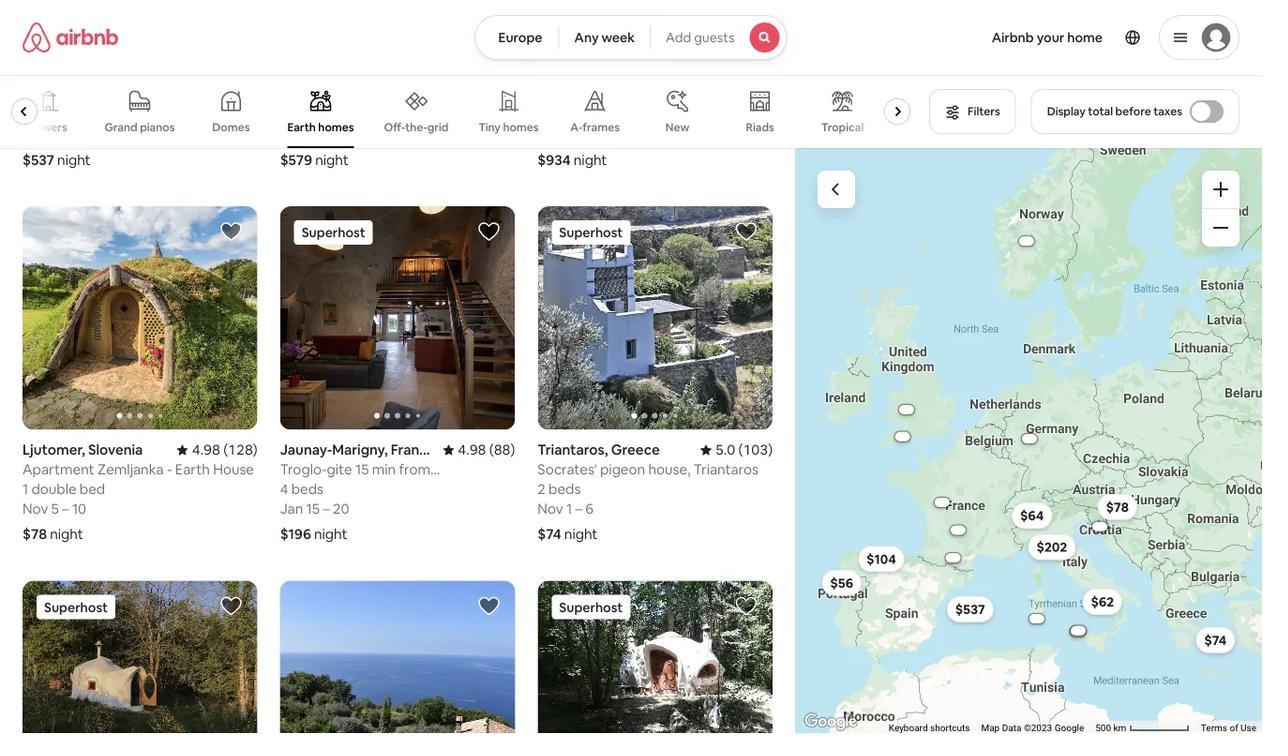 Task type: locate. For each thing, give the bounding box(es) containing it.
0 horizontal spatial $537
[[23, 151, 54, 169]]

1 vertical spatial 4
[[280, 480, 288, 498]]

add to wishlist: castellabate, italy image
[[478, 595, 500, 617]]

google image
[[800, 710, 862, 734]]

grand
[[105, 120, 138, 135]]

20
[[333, 500, 349, 518]]

1 horizontal spatial homes
[[504, 120, 539, 135]]

beds down socrates'
[[549, 480, 581, 498]]

1 horizontal spatial earth
[[288, 120, 316, 135]]

$56
[[830, 575, 853, 592]]

0 vertical spatial 6
[[23, 106, 31, 124]]

0 horizontal spatial 4.8
[[209, 66, 229, 85]]

jan left 15
[[280, 500, 303, 518]]

greece
[[611, 441, 660, 459]]

molas,
[[293, 66, 335, 85]]

night down 14
[[574, 151, 607, 169]]

0 horizontal spatial 4.98
[[192, 441, 220, 459]]

4 up $196
[[280, 480, 288, 498]]

4.8 (10)
[[466, 66, 515, 85]]

6
[[23, 106, 31, 124], [585, 500, 594, 518]]

add to wishlist: place to stay in sieuras, france image
[[735, 595, 758, 617]]

None search field
[[475, 15, 787, 60]]

jan
[[538, 125, 561, 144], [280, 500, 303, 518]]

night down towers
[[57, 151, 91, 169]]

0 vertical spatial $537
[[23, 151, 54, 169]]

– inside devon, uk woolbrook reservoir 9 beds jan 9 – 14 $934 night
[[575, 125, 582, 144]]

5.0
[[716, 441, 736, 459]]

– down socrates'
[[575, 500, 582, 518]]

ljutomer,
[[23, 441, 85, 459]]

beds up the may
[[339, 106, 371, 124]]

$537 down $202 $104 at the bottom
[[955, 601, 985, 618]]

1 homes from the left
[[319, 120, 355, 135]]

group
[[0, 75, 918, 148], [23, 206, 258, 430], [280, 206, 515, 430], [538, 206, 773, 430], [23, 581, 258, 734], [280, 581, 515, 734], [538, 581, 773, 734]]

0 vertical spatial 4
[[51, 125, 59, 144]]

night
[[57, 151, 91, 169], [315, 151, 349, 169], [574, 151, 607, 169], [50, 525, 83, 543], [314, 525, 348, 543], [564, 525, 598, 543]]

4 down carro
[[51, 125, 59, 144]]

before
[[1116, 104, 1151, 119]]

– down carro
[[62, 125, 69, 144]]

4.8 (15)
[[209, 66, 258, 85]]

0 horizontal spatial 9
[[73, 125, 81, 144]]

0 horizontal spatial $74
[[538, 525, 561, 543]]

homes right 'apr'
[[319, 120, 355, 135]]

1 inside triantaros, greece socrates' pigeon house, triantaros 2 beds nov 1 – 6 $74 night
[[566, 500, 572, 518]]

– inside 2 double beds apr 27 – may 2 $579 night
[[326, 125, 333, 144]]

1 horizontal spatial 9
[[538, 106, 546, 124]]

2 horizontal spatial 2
[[538, 480, 546, 498]]

earth
[[288, 120, 316, 135], [175, 460, 210, 479]]

$934
[[538, 151, 571, 169]]

(10)
[[489, 66, 515, 85]]

– right 5
[[62, 500, 69, 518]]

1 horizontal spatial jan
[[538, 125, 561, 144]]

1 horizontal spatial 4.98
[[458, 441, 486, 459]]

6 inside triantaros, greece socrates' pigeon house, triantaros 2 beds nov 1 – 6 $74 night
[[585, 500, 594, 518]]

$62 button
[[1083, 589, 1123, 615]]

0 horizontal spatial earth
[[175, 460, 210, 479]]

beds down (sa
[[82, 106, 114, 124]]

0 vertical spatial $78
[[1106, 499, 1129, 516]]

$74 down socrates'
[[538, 525, 561, 543]]

2 4.8 from the left
[[466, 66, 486, 85]]

1 vertical spatial earth
[[175, 460, 210, 479]]

nov
[[23, 125, 48, 144], [23, 500, 48, 518], [538, 500, 563, 518]]

0 vertical spatial jan
[[538, 125, 561, 144]]

filters
[[968, 104, 1000, 119]]

0 horizontal spatial 1
[[23, 480, 28, 498]]

4.98 left the (88)
[[458, 441, 486, 459]]

devon, uk woolbrook reservoir 9 beds jan 9 – 14 $934 night
[[538, 66, 673, 169]]

jan up $934
[[538, 125, 561, 144]]

devon,
[[538, 66, 584, 85]]

double inside ljutomer, slovenia apartment zemljanka - earth house 1 double bed nov 5 – 10 $78 night
[[31, 480, 76, 498]]

airbnb
[[992, 29, 1034, 46]]

1 horizontal spatial 2
[[365, 125, 373, 144]]

1 4.98 from the left
[[192, 441, 220, 459]]

6 down socrates'
[[585, 500, 594, 518]]

keyboard shortcuts button
[[889, 722, 970, 734]]

display total before taxes button
[[1031, 89, 1240, 134]]

4.8 left "(15)"
[[209, 66, 229, 85]]

1 horizontal spatial $78
[[1106, 499, 1129, 516]]

$537 inside button
[[955, 601, 985, 618]]

1 vertical spatial $78
[[23, 525, 47, 543]]

1 horizontal spatial $537
[[955, 601, 985, 618]]

6 down cas
[[23, 106, 31, 124]]

2 down socrates'
[[538, 480, 546, 498]]

0 horizontal spatial $78
[[23, 525, 47, 543]]

4.98 up house
[[192, 441, 220, 459]]

– left 14
[[575, 125, 582, 144]]

nov inside ljutomer, slovenia apartment zemljanka - earth house 1 double bed nov 5 – 10 $78 night
[[23, 500, 48, 518]]

$78 inside $78 button
[[1106, 499, 1129, 516]]

night down 5
[[50, 525, 83, 543]]

zoom in image
[[1214, 182, 1229, 197]]

$74 button
[[1196, 627, 1235, 654]]

beds up 15
[[291, 480, 324, 498]]

4.98 out of 5 average rating,  88 reviews image
[[443, 441, 515, 459]]

$74 inside button
[[1204, 632, 1227, 649]]

display total before taxes
[[1047, 104, 1183, 119]]

may
[[336, 125, 362, 144]]

keyboard shortcuts
[[889, 723, 970, 734]]

night down socrates'
[[564, 525, 598, 543]]

nov down socrates'
[[538, 500, 563, 518]]

$74 up terms
[[1204, 632, 1227, 649]]

©2023
[[1024, 723, 1052, 734]]

nov inside triantaros, greece socrates' pigeon house, triantaros 2 beds nov 1 – 6 $74 night
[[538, 500, 563, 518]]

grid
[[428, 120, 449, 134]]

add to wishlist: ljutomer, slovenia image
[[220, 221, 243, 243]]

2 double beds apr 27 – may 2 $579 night
[[280, 106, 373, 169]]

double up 5
[[31, 480, 76, 498]]

1 down socrates'
[[566, 500, 572, 518]]

beds down woolbrook
[[549, 106, 581, 124]]

1 vertical spatial $74
[[1204, 632, 1227, 649]]

add
[[666, 29, 691, 46]]

earth homes
[[288, 120, 355, 135]]

(128)
[[223, 441, 258, 459]]

homes right tiny
[[504, 120, 539, 135]]

$78 down apartment at the bottom left of the page
[[23, 525, 47, 543]]

1
[[23, 480, 28, 498], [566, 500, 572, 518]]

$537 down towers
[[23, 151, 54, 169]]

0 horizontal spatial jan
[[280, 500, 303, 518]]

2
[[280, 106, 288, 124], [365, 125, 373, 144], [538, 480, 546, 498]]

guests
[[694, 29, 735, 46]]

0 horizontal spatial homes
[[319, 120, 355, 135]]

1 horizontal spatial 6
[[585, 500, 594, 518]]

4.98 (88)
[[458, 441, 515, 459]]

1 horizontal spatial 1
[[566, 500, 572, 518]]

teulera)
[[111, 86, 163, 104]]

1 4.8 from the left
[[209, 66, 229, 85]]

1 horizontal spatial $74
[[1204, 632, 1227, 649]]

km
[[1114, 723, 1127, 734]]

1 vertical spatial 2
[[365, 125, 373, 144]]

0 horizontal spatial 2
[[280, 106, 288, 124]]

a-frames
[[571, 120, 620, 135]]

google map
showing 20 stays. region
[[795, 148, 1262, 734]]

0 vertical spatial 1
[[23, 480, 28, 498]]

–
[[62, 125, 69, 144], [326, 125, 333, 144], [575, 125, 582, 144], [62, 500, 69, 518], [323, 500, 330, 518], [575, 500, 582, 518]]

1 vertical spatial 6
[[585, 500, 594, 518]]

week
[[602, 29, 635, 46]]

homes for tiny homes
[[504, 120, 539, 135]]

1 down apartment at the bottom left of the page
[[23, 480, 28, 498]]

6 inside selva, spain cas carro (sa teulera) 6 double beds nov 4 – 9 $537 night
[[23, 106, 31, 124]]

0 vertical spatial $74
[[538, 525, 561, 543]]

earth right - on the bottom left of page
[[175, 460, 210, 479]]

off-the-grid
[[385, 120, 449, 134]]

1 vertical spatial $537
[[955, 601, 985, 618]]

9 left 14
[[564, 125, 572, 144]]

2 homes from the left
[[504, 120, 539, 135]]

$537 button
[[947, 596, 994, 623]]

$78 right $64
[[1106, 499, 1129, 516]]

new
[[666, 120, 690, 135]]

0 vertical spatial 2
[[280, 106, 288, 124]]

2 4.98 from the left
[[458, 441, 486, 459]]

nov down cas
[[23, 125, 48, 144]]

2 vertical spatial 2
[[538, 480, 546, 498]]

nov left 5
[[23, 500, 48, 518]]

9 right towers
[[73, 125, 81, 144]]

1 horizontal spatial 4.8
[[466, 66, 486, 85]]

0 horizontal spatial 6
[[23, 106, 31, 124]]

double down carro
[[34, 106, 79, 124]]

– inside 4 beds jan 15 – 20 $196 night
[[323, 500, 330, 518]]

homes for earth homes
[[319, 120, 355, 135]]

4.8 left the (10)
[[466, 66, 486, 85]]

your
[[1037, 29, 1065, 46]]

add guests button
[[650, 15, 787, 60]]

4.8
[[209, 66, 229, 85], [466, 66, 486, 85]]

4.8 out of 5 average rating,  10 reviews image
[[451, 66, 515, 85]]

earth up $579
[[288, 120, 316, 135]]

tiny
[[479, 120, 501, 135]]

tiny homes
[[479, 120, 539, 135]]

0 horizontal spatial 4
[[51, 125, 59, 144]]

9 down woolbrook
[[538, 106, 546, 124]]

keyboard
[[889, 723, 928, 734]]

earth inside 'group'
[[288, 120, 316, 135]]

$74 inside triantaros, greece socrates' pigeon house, triantaros 2 beds nov 1 – 6 $74 night
[[538, 525, 561, 543]]

0 vertical spatial earth
[[288, 120, 316, 135]]

of
[[1230, 723, 1238, 734]]

add to wishlist: sioniac, france image
[[220, 595, 243, 617]]

riads
[[746, 120, 775, 135]]

$64 button
[[1012, 503, 1052, 529]]

$64
[[1020, 507, 1044, 524]]

italy
[[338, 66, 367, 85]]

triantaros, greece socrates' pigeon house, triantaros 2 beds nov 1 – 6 $74 night
[[538, 441, 759, 543]]

night inside 4 beds jan 15 – 20 $196 night
[[314, 525, 348, 543]]

house
[[213, 460, 254, 479]]

1 vertical spatial jan
[[280, 500, 303, 518]]

$78
[[1106, 499, 1129, 516], [23, 525, 47, 543]]

1 horizontal spatial 4
[[280, 480, 288, 498]]

double up the 27
[[291, 106, 336, 124]]

$78 button
[[1098, 494, 1138, 520]]

data
[[1002, 723, 1022, 734]]

1 vertical spatial 1
[[566, 500, 572, 518]]

2 up 'apr'
[[280, 106, 288, 124]]

selva, spain cas carro (sa teulera) 6 double beds nov 4 – 9 $537 night
[[23, 66, 163, 169]]

4.8 out of 5 average rating,  15 reviews image
[[194, 66, 258, 85]]

pianos
[[140, 120, 175, 135]]

night down 20
[[314, 525, 348, 543]]

$537 inside selva, spain cas carro (sa teulera) 6 double beds nov 4 – 9 $537 night
[[23, 151, 54, 169]]

– right 15
[[323, 500, 330, 518]]

homes
[[319, 120, 355, 135], [504, 120, 539, 135]]

any week button
[[559, 15, 651, 60]]

– right the 27
[[326, 125, 333, 144]]

add to wishlist: jaunay-marigny, france image
[[478, 221, 500, 243]]

4
[[51, 125, 59, 144], [280, 480, 288, 498]]

night down the may
[[315, 151, 349, 169]]

2 right the may
[[365, 125, 373, 144]]

double
[[34, 106, 79, 124], [291, 106, 336, 124], [31, 480, 76, 498]]



Task type: vqa. For each thing, say whether or not it's contained in the screenshot.
well-
no



Task type: describe. For each thing, give the bounding box(es) containing it.
(88)
[[489, 441, 515, 459]]

none search field containing europe
[[475, 15, 787, 60]]

total
[[1088, 104, 1113, 119]]

(103)
[[739, 441, 773, 459]]

500 km
[[1096, 723, 1129, 734]]

pigeon
[[600, 460, 645, 479]]

night inside devon, uk woolbrook reservoir 9 beds jan 9 – 14 $934 night
[[574, 151, 607, 169]]

(sa
[[89, 86, 108, 104]]

europe button
[[475, 15, 560, 60]]

$104 button
[[858, 546, 905, 572]]

uk
[[587, 66, 607, 85]]

google
[[1055, 723, 1084, 734]]

$202 $104
[[867, 539, 1067, 568]]

2 horizontal spatial 9
[[564, 125, 572, 144]]

domes
[[213, 120, 250, 135]]

beds inside 4 beds jan 15 – 20 $196 night
[[291, 480, 324, 498]]

500 km button
[[1090, 721, 1196, 734]]

4 inside 4 beds jan 15 – 20 $196 night
[[280, 480, 288, 498]]

4.98 (128)
[[192, 441, 258, 459]]

zemljanka
[[97, 460, 164, 479]]

$56 button
[[822, 570, 862, 596]]

$202 button
[[1028, 534, 1076, 560]]

beds inside devon, uk woolbrook reservoir 9 beds jan 9 – 14 $934 night
[[549, 106, 581, 124]]

shortcuts
[[930, 723, 970, 734]]

socrates'
[[538, 460, 597, 479]]

night inside ljutomer, slovenia apartment zemljanka - earth house 1 double bed nov 5 – 10 $78 night
[[50, 525, 83, 543]]

zoom out image
[[1214, 220, 1229, 235]]

carro
[[50, 86, 86, 104]]

filters button
[[929, 89, 1016, 134]]

taxes
[[1154, 104, 1183, 119]]

frames
[[583, 120, 620, 135]]

14
[[585, 125, 599, 144]]

beds inside selva, spain cas carro (sa teulera) 6 double beds nov 4 – 9 $537 night
[[82, 106, 114, 124]]

apr
[[280, 125, 304, 144]]

5.0 out of 5 average rating,  103 reviews image
[[701, 441, 773, 459]]

home
[[1067, 29, 1103, 46]]

4.8 for 4.8 (10)
[[466, 66, 486, 85]]

add to wishlist: triantaros, greece image
[[735, 221, 758, 243]]

4 inside selva, spain cas carro (sa teulera) 6 double beds nov 4 – 9 $537 night
[[51, 125, 59, 144]]

beds inside triantaros, greece socrates' pigeon house, triantaros 2 beds nov 1 – 6 $74 night
[[549, 480, 581, 498]]

airbnb your home
[[992, 29, 1103, 46]]

bed
[[80, 480, 105, 498]]

$62
[[1091, 594, 1114, 611]]

4.8 for 4.8 (15)
[[209, 66, 229, 85]]

5
[[51, 500, 59, 518]]

the-
[[406, 120, 428, 134]]

– inside selva, spain cas carro (sa teulera) 6 double beds nov 4 – 9 $537 night
[[62, 125, 69, 144]]

4.98 out of 5 average rating,  128 reviews image
[[177, 441, 258, 459]]

4.98 for 4.98 (128)
[[192, 441, 220, 459]]

woolbrook
[[538, 86, 609, 104]]

earth inside ljutomer, slovenia apartment zemljanka - earth house 1 double bed nov 5 – 10 $78 night
[[175, 460, 210, 479]]

double inside selva, spain cas carro (sa teulera) 6 double beds nov 4 – 9 $537 night
[[34, 106, 79, 124]]

night inside 2 double beds apr 27 – may 2 $579 night
[[315, 151, 349, 169]]

4 beds jan 15 – 20 $196 night
[[280, 480, 349, 543]]

use
[[1241, 723, 1257, 734]]

group containing off-the-grid
[[0, 75, 918, 148]]

night inside triantaros, greece socrates' pigeon house, triantaros 2 beds nov 1 – 6 $74 night
[[564, 525, 598, 543]]

ljutomer, slovenia apartment zemljanka - earth house 1 double bed nov 5 – 10 $78 night
[[23, 441, 254, 543]]

$78 inside ljutomer, slovenia apartment zemljanka - earth house 1 double bed nov 5 – 10 $78 night
[[23, 525, 47, 543]]

night inside selva, spain cas carro (sa teulera) 6 double beds nov 4 – 9 $537 night
[[57, 151, 91, 169]]

double inside 2 double beds apr 27 – may 2 $579 night
[[291, 106, 336, 124]]

– inside ljutomer, slovenia apartment zemljanka - earth house 1 double bed nov 5 – 10 $78 night
[[62, 500, 69, 518]]

$196
[[280, 525, 311, 543]]

beds inside 2 double beds apr 27 – may 2 $579 night
[[339, 106, 371, 124]]

a-
[[571, 120, 583, 135]]

jan inside devon, uk woolbrook reservoir 9 beds jan 9 – 14 $934 night
[[538, 125, 561, 144]]

house,
[[648, 460, 691, 479]]

$202
[[1037, 539, 1067, 556]]

towers
[[30, 120, 68, 135]]

triantaros
[[694, 460, 759, 479]]

-
[[167, 460, 172, 479]]

airbnb your home link
[[981, 18, 1114, 57]]

apartment
[[23, 460, 94, 479]]

(15)
[[232, 66, 258, 85]]

map
[[981, 723, 1000, 734]]

reservoir
[[612, 86, 673, 104]]

jan inside 4 beds jan 15 – 20 $196 night
[[280, 500, 303, 518]]

terms
[[1201, 723, 1228, 734]]

add guests
[[666, 29, 735, 46]]

spain
[[64, 66, 100, 85]]

europe
[[499, 29, 542, 46]]

display
[[1047, 104, 1086, 119]]

– inside triantaros, greece socrates' pigeon house, triantaros 2 beds nov 1 – 6 $74 night
[[575, 500, 582, 518]]

is molas, italy
[[280, 66, 367, 85]]

off-
[[385, 120, 406, 134]]

4.98 for 4.98 (88)
[[458, 441, 486, 459]]

15
[[306, 500, 320, 518]]

1 inside ljutomer, slovenia apartment zemljanka - earth house 1 double bed nov 5 – 10 $78 night
[[23, 480, 28, 498]]

nov inside selva, spain cas carro (sa teulera) 6 double beds nov 4 – 9 $537 night
[[23, 125, 48, 144]]

triantaros,
[[538, 441, 608, 459]]

grand pianos
[[105, 120, 175, 135]]

5.0 (103)
[[716, 441, 773, 459]]

2 inside triantaros, greece socrates' pigeon house, triantaros 2 beds nov 1 – 6 $74 night
[[538, 480, 546, 498]]

profile element
[[810, 0, 1240, 75]]

9 inside selva, spain cas carro (sa teulera) 6 double beds nov 4 – 9 $537 night
[[73, 125, 81, 144]]

27
[[307, 125, 323, 144]]

10
[[72, 500, 86, 518]]

any
[[575, 29, 599, 46]]

tropical
[[822, 120, 864, 135]]

is
[[280, 66, 291, 85]]

$579
[[280, 151, 312, 169]]



